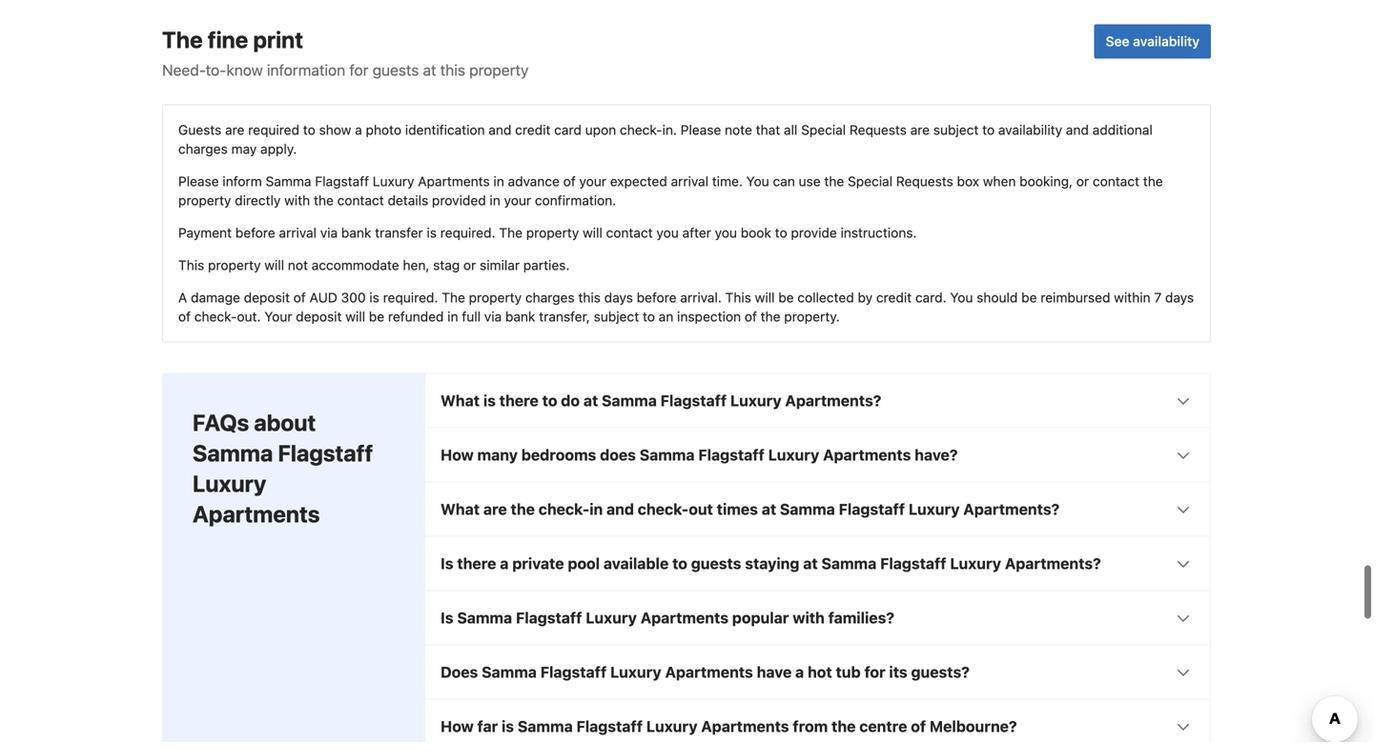 Task type: describe. For each thing, give the bounding box(es) containing it.
private
[[512, 555, 564, 573]]

within
[[1114, 290, 1151, 306]]

when
[[983, 173, 1016, 189]]

at for a
[[803, 555, 818, 573]]

please inside guests are required to show a photo identification and credit card upon check-in. please note that all special requests are subject to availability and additional charges may apply.
[[681, 122, 721, 138]]

luxury inside please inform samma flagstaff luxury apartments in advance of your expected arrival time. you can use the special requests box when booking, or contact the property directly with the contact details provided in your confirmation.
[[373, 173, 414, 189]]

faqs about samma flagstaff luxury apartments
[[193, 410, 373, 528]]

many
[[477, 446, 518, 464]]

information
[[267, 61, 345, 79]]

know
[[226, 61, 263, 79]]

0 horizontal spatial via
[[320, 225, 338, 241]]

what for what are the check-in and check-out times at samma flagstaff luxury apartments?
[[441, 501, 480, 519]]

a damage deposit of aud 300 is required. the property charges this  days before arrival. this will be collected by credit card. you should be reimbursed within 7 days of check-out. your deposit will be refunded in full via bank transfer, subject to an inspection of the property.
[[178, 290, 1194, 325]]

do
[[561, 392, 580, 410]]

centre
[[859, 718, 907, 736]]

how far is samma flagstaff luxury apartments from the centre of melbourne?
[[441, 718, 1017, 736]]

required
[[248, 122, 299, 138]]

will left collected
[[755, 290, 775, 306]]

special inside guests are required to show a photo identification and credit card upon check-in. please note that all special requests are subject to availability and additional charges may apply.
[[801, 122, 846, 138]]

stag
[[433, 257, 460, 273]]

reimbursed
[[1041, 290, 1110, 306]]

faqs
[[193, 410, 249, 436]]

2 vertical spatial contact
[[606, 225, 653, 241]]

is inside a damage deposit of aud 300 is required. the property charges this  days before arrival. this will be collected by credit card. you should be reimbursed within 7 days of check-out. your deposit will be refunded in full via bank transfer, subject to an inspection of the property.
[[369, 290, 379, 306]]

provided
[[432, 193, 486, 208]]

parties.
[[523, 257, 570, 273]]

the inside a damage deposit of aud 300 is required. the property charges this  days before arrival. this will be collected by credit card. you should be reimbursed within 7 days of check-out. your deposit will be refunded in full via bank transfer, subject to an inspection of the property.
[[761, 309, 781, 325]]

is for is samma flagstaff luxury apartments popular with families?
[[441, 609, 453, 627]]

this property will not accommodate hen, stag or similar parties.
[[178, 257, 570, 273]]

collected
[[798, 290, 854, 306]]

similar
[[480, 257, 520, 273]]

1 horizontal spatial deposit
[[296, 309, 342, 325]]

in right provided on the top of the page
[[490, 193, 500, 208]]

you inside please inform samma flagstaff luxury apartments in advance of your expected arrival time. you can use the special requests box when booking, or contact the property directly with the contact details provided in your confirmation.
[[746, 173, 769, 189]]

the up private
[[511, 501, 535, 519]]

credit inside guests are required to show a photo identification and credit card upon check-in. please note that all special requests are subject to availability and additional charges may apply.
[[515, 122, 551, 138]]

after
[[682, 225, 711, 241]]

the inside the fine print need-to-know information for guests at this property
[[162, 26, 203, 53]]

directly
[[235, 193, 281, 208]]

of inside dropdown button
[[911, 718, 926, 736]]

does
[[600, 446, 636, 464]]

samma inside faqs about samma flagstaff luxury apartments
[[193, 440, 273, 467]]

requests inside please inform samma flagstaff luxury apartments in advance of your expected arrival time. you can use the special requests box when booking, or contact the property directly with the contact details provided in your confirmation.
[[896, 173, 953, 189]]

property up parties.
[[526, 225, 579, 241]]

is samma flagstaff luxury apartments popular with families? button
[[425, 592, 1210, 645]]

flagstaff inside faqs about samma flagstaff luxury apartments
[[278, 440, 373, 467]]

and inside dropdown button
[[607, 501, 634, 519]]

photo
[[366, 122, 402, 138]]

availability inside see availability button
[[1133, 33, 1200, 49]]

2 horizontal spatial be
[[1022, 290, 1037, 306]]

guests?
[[911, 664, 970, 682]]

0 horizontal spatial bank
[[341, 225, 371, 241]]

book
[[741, 225, 771, 241]]

that
[[756, 122, 780, 138]]

inform
[[223, 173, 262, 189]]

at for the
[[762, 501, 776, 519]]

what are the check-in and check-out times at samma flagstaff luxury apartments? button
[[425, 483, 1210, 536]]

how many bedrooms does samma flagstaff luxury apartments have? button
[[425, 429, 1210, 482]]

what is there to do at samma flagstaff luxury apartments? button
[[425, 374, 1210, 428]]

full
[[462, 309, 481, 325]]

what for what is there to do at samma flagstaff luxury apartments?
[[441, 392, 480, 410]]

apartments? for times
[[963, 501, 1060, 519]]

is right far
[[502, 718, 514, 736]]

all
[[784, 122, 798, 138]]

credit inside a damage deposit of aud 300 is required. the property charges this  days before arrival. this will be collected by credit card. you should be reimbursed within 7 days of check-out. your deposit will be refunded in full via bank transfer, subject to an inspection of the property.
[[876, 290, 912, 306]]

refunded
[[388, 309, 444, 325]]

a
[[178, 290, 187, 306]]

of down not
[[293, 290, 306, 306]]

apartments inside how many bedrooms does samma flagstaff luxury apartments have? dropdown button
[[823, 446, 911, 464]]

is there a private pool available to guests staying at samma flagstaff luxury apartments?
[[441, 555, 1101, 573]]

via inside a damage deposit of aud 300 is required. the property charges this  days before arrival. this will be collected by credit card. you should be reimbursed within 7 days of check-out. your deposit will be refunded in full via bank transfer, subject to an inspection of the property.
[[484, 309, 502, 325]]

with inside dropdown button
[[793, 609, 825, 627]]

identification
[[405, 122, 485, 138]]

0 horizontal spatial and
[[489, 122, 512, 138]]

an
[[659, 309, 674, 325]]

will down confirmation.
[[583, 225, 603, 241]]

with inside please inform samma flagstaff luxury apartments in advance of your expected arrival time. you can use the special requests box when booking, or contact the property directly with the contact details provided in your confirmation.
[[284, 193, 310, 208]]

transfer,
[[539, 309, 590, 325]]

the down additional at the right
[[1143, 173, 1163, 189]]

is samma flagstaff luxury apartments popular with families?
[[441, 609, 894, 627]]

to right available
[[672, 555, 687, 573]]

does samma flagstaff luxury apartments have a hot tub for its guests? button
[[425, 646, 1210, 699]]

1 vertical spatial there
[[457, 555, 496, 573]]

upon
[[585, 122, 616, 138]]

have?
[[915, 446, 958, 464]]

time.
[[712, 173, 743, 189]]

accommodate
[[312, 257, 399, 273]]

check- up available
[[638, 501, 689, 519]]

your
[[264, 309, 292, 325]]

arrival.
[[680, 290, 722, 306]]

how far is samma flagstaff luxury apartments from the centre of melbourne? button
[[425, 700, 1210, 743]]

does samma flagstaff luxury apartments have a hot tub for its guests?
[[441, 664, 970, 682]]

payment
[[178, 225, 232, 241]]

subject inside a damage deposit of aud 300 is required. the property charges this  days before arrival. this will be collected by credit card. you should be reimbursed within 7 days of check-out. your deposit will be refunded in full via bank transfer, subject to an inspection of the property.
[[594, 309, 639, 325]]

guests
[[178, 122, 221, 138]]

details
[[388, 193, 428, 208]]

melbourne?
[[930, 718, 1017, 736]]

hen,
[[403, 257, 430, 273]]

this for deposit
[[578, 290, 601, 306]]

what is there to do at samma flagstaff luxury apartments?
[[441, 392, 881, 410]]

tub
[[836, 664, 861, 682]]

for inside the fine print need-to-know information for guests at this property
[[349, 61, 369, 79]]

payment before arrival via bank transfer is required. the property will contact you after you book to provide instructions.
[[178, 225, 917, 241]]

of inside please inform samma flagstaff luxury apartments in advance of your expected arrival time. you can use the special requests box when booking, or contact the property directly with the contact details provided in your confirmation.
[[563, 173, 576, 189]]

0 vertical spatial before
[[235, 225, 275, 241]]

guests are required to show a photo identification and credit card upon check-in. please note that all special requests are subject to availability and additional charges may apply.
[[178, 122, 1153, 157]]

from
[[793, 718, 828, 736]]

aud 300
[[310, 290, 366, 306]]

flagstaff inside please inform samma flagstaff luxury apartments in advance of your expected arrival time. you can use the special requests box when booking, or contact the property directly with the contact details provided in your confirmation.
[[315, 173, 369, 189]]

see
[[1106, 33, 1130, 49]]

available
[[604, 555, 669, 573]]

by
[[858, 290, 873, 306]]

will left not
[[264, 257, 284, 273]]

requests inside guests are required to show a photo identification and credit card upon check-in. please note that all special requests are subject to availability and additional charges may apply.
[[850, 122, 907, 138]]

is there a private pool available to guests staying at samma flagstaff luxury apartments? button
[[425, 537, 1210, 591]]

note
[[725, 122, 752, 138]]

how for how far is samma flagstaff luxury apartments from the centre of melbourne?
[[441, 718, 474, 736]]

families?
[[828, 609, 894, 627]]

or inside please inform samma flagstaff luxury apartments in advance of your expected arrival time. you can use the special requests box when booking, or contact the property directly with the contact details provided in your confirmation.
[[1077, 173, 1089, 189]]

hot
[[808, 664, 832, 682]]

popular
[[732, 609, 789, 627]]

property inside please inform samma flagstaff luxury apartments in advance of your expected arrival time. you can use the special requests box when booking, or contact the property directly with the contact details provided in your confirmation.
[[178, 193, 231, 208]]

out.
[[237, 309, 261, 325]]

0 vertical spatial required.
[[440, 225, 495, 241]]

please inform samma flagstaff luxury apartments in advance of your expected arrival time. you can use the special requests box when booking, or contact the property directly with the contact details provided in your confirmation.
[[178, 173, 1163, 208]]

0 horizontal spatial your
[[504, 193, 531, 208]]

inspection
[[677, 309, 741, 325]]

of down a
[[178, 309, 191, 325]]

0 vertical spatial deposit
[[244, 290, 290, 306]]

to inside a damage deposit of aud 300 is required. the property charges this  days before arrival. this will be collected by credit card. you should be reimbursed within 7 days of check-out. your deposit will be refunded in full via bank transfer, subject to an inspection of the property.
[[643, 309, 655, 325]]

of right inspection
[[745, 309, 757, 325]]

staying
[[745, 555, 800, 573]]

apartments inside 'how far is samma flagstaff luxury apartments from the centre of melbourne?' dropdown button
[[701, 718, 789, 736]]

property inside the fine print need-to-know information for guests at this property
[[469, 61, 529, 79]]

property.
[[784, 309, 840, 325]]

you inside a damage deposit of aud 300 is required. the property charges this  days before arrival. this will be collected by credit card. you should be reimbursed within 7 days of check-out. your deposit will be refunded in full via bank transfer, subject to an inspection of the property.
[[950, 290, 973, 306]]



Task type: locate. For each thing, give the bounding box(es) containing it.
credit left the card
[[515, 122, 551, 138]]

subject left an
[[594, 309, 639, 325]]

you right card.
[[950, 290, 973, 306]]

is right transfer
[[427, 225, 437, 241]]

1 vertical spatial is
[[441, 609, 453, 627]]

the inside a damage deposit of aud 300 is required. the property charges this  days before arrival. this will be collected by credit card. you should be reimbursed within 7 days of check-out. your deposit will be refunded in full via bank transfer, subject to an inspection of the property.
[[442, 290, 465, 306]]

0 vertical spatial or
[[1077, 173, 1089, 189]]

0 horizontal spatial there
[[457, 555, 496, 573]]

1 horizontal spatial days
[[1165, 290, 1194, 306]]

this up transfer,
[[578, 290, 601, 306]]

1 horizontal spatial you
[[715, 225, 737, 241]]

you
[[657, 225, 679, 241], [715, 225, 737, 241]]

is inside is samma flagstaff luxury apartments popular with families? dropdown button
[[441, 609, 453, 627]]

for right information
[[349, 61, 369, 79]]

0 horizontal spatial availability
[[998, 122, 1062, 138]]

0 horizontal spatial subject
[[594, 309, 639, 325]]

2 what from the top
[[441, 501, 480, 519]]

transfer
[[375, 225, 423, 241]]

1 horizontal spatial and
[[607, 501, 634, 519]]

1 horizontal spatial required.
[[440, 225, 495, 241]]

is inside 'is there a private pool available to guests staying at samma flagstaff luxury apartments?' dropdown button
[[441, 555, 453, 573]]

advance
[[508, 173, 560, 189]]

charges inside guests are required to show a photo identification and credit card upon check-in. please note that all special requests are subject to availability and additional charges may apply.
[[178, 141, 228, 157]]

bedrooms
[[521, 446, 596, 464]]

7
[[1154, 290, 1162, 306]]

to right book
[[775, 225, 787, 241]]

check- down damage
[[194, 309, 237, 325]]

what down many
[[441, 501, 480, 519]]

booking,
[[1020, 173, 1073, 189]]

the up need-
[[162, 26, 203, 53]]

arrival inside please inform samma flagstaff luxury apartments in advance of your expected arrival time. you can use the special requests box when booking, or contact the property directly with the contact details provided in your confirmation.
[[671, 173, 709, 189]]

1 vertical spatial with
[[793, 609, 825, 627]]

before down directly
[[235, 225, 275, 241]]

you right after
[[715, 225, 737, 241]]

at inside what is there to do at samma flagstaff luxury apartments? dropdown button
[[583, 392, 598, 410]]

be
[[778, 290, 794, 306], [1022, 290, 1037, 306], [369, 309, 384, 325]]

and down does
[[607, 501, 634, 519]]

this up identification
[[440, 61, 465, 79]]

0 vertical spatial this
[[178, 257, 204, 273]]

1 vertical spatial arrival
[[279, 225, 317, 241]]

with right directly
[[284, 193, 310, 208]]

subject up box
[[933, 122, 979, 138]]

1 vertical spatial how
[[441, 718, 474, 736]]

flagstaff
[[315, 173, 369, 189], [661, 392, 727, 410], [278, 440, 373, 467], [698, 446, 765, 464], [839, 501, 905, 519], [880, 555, 947, 573], [516, 609, 582, 627], [540, 664, 607, 682], [577, 718, 643, 736]]

1 horizontal spatial special
[[848, 173, 893, 189]]

how many bedrooms does samma flagstaff luxury apartments have?
[[441, 446, 958, 464]]

arrival up not
[[279, 225, 317, 241]]

to left do
[[542, 392, 557, 410]]

2 vertical spatial apartments?
[[1005, 555, 1101, 573]]

1 days from the left
[[604, 290, 633, 306]]

guests inside dropdown button
[[691, 555, 741, 573]]

the up full
[[442, 290, 465, 306]]

property up damage
[[208, 257, 261, 273]]

be left refunded
[[369, 309, 384, 325]]

what are the check-in and check-out times at samma flagstaff luxury apartments?
[[441, 501, 1060, 519]]

in left advance
[[493, 173, 504, 189]]

2 is from the top
[[441, 609, 453, 627]]

for left its
[[864, 664, 886, 682]]

your up confirmation.
[[579, 173, 606, 189]]

there left private
[[457, 555, 496, 573]]

0 horizontal spatial the
[[162, 26, 203, 53]]

1 vertical spatial or
[[463, 257, 476, 273]]

card.
[[915, 290, 947, 306]]

apartments? inside what are the check-in and check-out times at samma flagstaff luxury apartments? dropdown button
[[963, 501, 1060, 519]]

what
[[441, 392, 480, 410], [441, 501, 480, 519]]

the
[[824, 173, 844, 189], [1143, 173, 1163, 189], [314, 193, 334, 208], [761, 309, 781, 325], [511, 501, 535, 519], [832, 718, 856, 736]]

apartments
[[418, 173, 490, 189], [823, 446, 911, 464], [193, 501, 320, 528], [641, 609, 729, 627], [665, 664, 753, 682], [701, 718, 789, 736]]

how left many
[[441, 446, 474, 464]]

1 horizontal spatial please
[[681, 122, 721, 138]]

show
[[319, 122, 351, 138]]

1 horizontal spatial contact
[[606, 225, 653, 241]]

a left hot
[[795, 664, 804, 682]]

with
[[284, 193, 310, 208], [793, 609, 825, 627]]

there left do
[[499, 392, 539, 410]]

at right times
[[762, 501, 776, 519]]

1 what from the top
[[441, 392, 480, 410]]

1 horizontal spatial bank
[[505, 309, 535, 325]]

0 horizontal spatial deposit
[[244, 290, 290, 306]]

is
[[441, 555, 453, 573], [441, 609, 453, 627]]

your
[[579, 173, 606, 189], [504, 193, 531, 208]]

0 horizontal spatial you
[[657, 225, 679, 241]]

1 how from the top
[[441, 446, 474, 464]]

1 horizontal spatial via
[[484, 309, 502, 325]]

1 horizontal spatial be
[[778, 290, 794, 306]]

instructions.
[[841, 225, 917, 241]]

0 vertical spatial credit
[[515, 122, 551, 138]]

0 horizontal spatial this
[[178, 257, 204, 273]]

to left an
[[643, 309, 655, 325]]

at right do
[[583, 392, 598, 410]]

1 horizontal spatial credit
[[876, 290, 912, 306]]

and right identification
[[489, 122, 512, 138]]

1 horizontal spatial with
[[793, 609, 825, 627]]

is up does
[[441, 609, 453, 627]]

2 how from the top
[[441, 718, 474, 736]]

at inside what are the check-in and check-out times at samma flagstaff luxury apartments? dropdown button
[[762, 501, 776, 519]]

1 vertical spatial requests
[[896, 173, 953, 189]]

0 horizontal spatial or
[[463, 257, 476, 273]]

you left can
[[746, 173, 769, 189]]

for
[[349, 61, 369, 79], [864, 664, 886, 682]]

2 horizontal spatial the
[[499, 225, 523, 241]]

please left inform
[[178, 173, 219, 189]]

2 horizontal spatial are
[[910, 122, 930, 138]]

0 vertical spatial requests
[[850, 122, 907, 138]]

this inside a damage deposit of aud 300 is required. the property charges this  days before arrival. this will be collected by credit card. you should be reimbursed within 7 days of check-out. your deposit will be refunded in full via bank transfer, subject to an inspection of the property.
[[725, 290, 751, 306]]

the right use
[[824, 173, 844, 189]]

a right show
[[355, 122, 362, 138]]

1 horizontal spatial for
[[864, 664, 886, 682]]

the fine print need-to-know information for guests at this property
[[162, 26, 529, 79]]

via up accommodate
[[320, 225, 338, 241]]

special inside please inform samma flagstaff luxury apartments in advance of your expected arrival time. you can use the special requests box when booking, or contact the property directly with the contact details provided in your confirmation.
[[848, 173, 893, 189]]

charges up transfer,
[[525, 290, 575, 306]]

required. up refunded
[[383, 290, 438, 306]]

days
[[604, 290, 633, 306], [1165, 290, 1194, 306]]

at inside the fine print need-to-know information for guests at this property
[[423, 61, 436, 79]]

is left private
[[441, 555, 453, 573]]

bank
[[341, 225, 371, 241], [505, 309, 535, 325]]

arrival
[[671, 173, 709, 189], [279, 225, 317, 241]]

0 vertical spatial how
[[441, 446, 474, 464]]

1 vertical spatial a
[[500, 555, 509, 573]]

use
[[799, 173, 821, 189]]

or right stag on the left top of page
[[463, 257, 476, 273]]

this up a
[[178, 257, 204, 273]]

damage
[[191, 290, 240, 306]]

the left property. at top
[[761, 309, 781, 325]]

special
[[801, 122, 846, 138], [848, 173, 893, 189]]

bank inside a damage deposit of aud 300 is required. the property charges this  days before arrival. this will be collected by credit card. you should be reimbursed within 7 days of check-out. your deposit will be refunded in full via bank transfer, subject to an inspection of the property.
[[505, 309, 535, 325]]

property inside a damage deposit of aud 300 is required. the property charges this  days before arrival. this will be collected by credit card. you should be reimbursed within 7 days of check-out. your deposit will be refunded in full via bank transfer, subject to an inspection of the property.
[[469, 290, 522, 306]]

via
[[320, 225, 338, 241], [484, 309, 502, 325]]

contact left the details
[[337, 193, 384, 208]]

or
[[1077, 173, 1089, 189], [463, 257, 476, 273]]

0 horizontal spatial special
[[801, 122, 846, 138]]

apartments inside is samma flagstaff luxury apartments popular with families? dropdown button
[[641, 609, 729, 627]]

at inside 'is there a private pool available to guests staying at samma flagstaff luxury apartments?' dropdown button
[[803, 555, 818, 573]]

1 vertical spatial subject
[[594, 309, 639, 325]]

check- right upon
[[620, 122, 662, 138]]

availability up booking,
[[998, 122, 1062, 138]]

apartments inside please inform samma flagstaff luxury apartments in advance of your expected arrival time. you can use the special requests box when booking, or contact the property directly with the contact details provided in your confirmation.
[[418, 173, 490, 189]]

1 horizontal spatial before
[[637, 290, 677, 306]]

charges inside a damage deposit of aud 300 is required. the property charges this  days before arrival. this will be collected by credit card. you should be reimbursed within 7 days of check-out. your deposit will be refunded in full via bank transfer, subject to an inspection of the property.
[[525, 290, 575, 306]]

in inside what are the check-in and check-out times at samma flagstaff luxury apartments? dropdown button
[[590, 501, 603, 519]]

in inside a damage deposit of aud 300 is required. the property charges this  days before arrival. this will be collected by credit card. you should be reimbursed within 7 days of check-out. your deposit will be refunded in full via bank transfer, subject to an inspection of the property.
[[447, 309, 458, 325]]

luxury inside faqs about samma flagstaff luxury apartments
[[193, 471, 266, 497]]

1 vertical spatial via
[[484, 309, 502, 325]]

bank up accommodate
[[341, 225, 371, 241]]

is up many
[[483, 392, 496, 410]]

0 vertical spatial contact
[[1093, 173, 1140, 189]]

the right from
[[832, 718, 856, 736]]

samma inside please inform samma flagstaff luxury apartments in advance of your expected arrival time. you can use the special requests box when booking, or contact the property directly with the contact details provided in your confirmation.
[[266, 173, 311, 189]]

before up an
[[637, 290, 677, 306]]

how for how many bedrooms does samma flagstaff luxury apartments have?
[[441, 446, 474, 464]]

this inside the fine print need-to-know information for guests at this property
[[440, 61, 465, 79]]

provide
[[791, 225, 837, 241]]

0 vertical spatial is
[[441, 555, 453, 573]]

arrival left the time. on the top
[[671, 173, 709, 189]]

0 vertical spatial the
[[162, 26, 203, 53]]

requests right 'all'
[[850, 122, 907, 138]]

should
[[977, 290, 1018, 306]]

1 vertical spatial charges
[[525, 290, 575, 306]]

can
[[773, 173, 795, 189]]

0 vertical spatial your
[[579, 173, 606, 189]]

2 vertical spatial a
[[795, 664, 804, 682]]

0 horizontal spatial be
[[369, 309, 384, 325]]

your down advance
[[504, 193, 531, 208]]

accordion control element
[[424, 373, 1211, 743]]

0 vertical spatial with
[[284, 193, 310, 208]]

apartments? inside 'is there a private pool available to guests staying at samma flagstaff luxury apartments?' dropdown button
[[1005, 555, 1101, 573]]

will
[[583, 225, 603, 241], [264, 257, 284, 273], [755, 290, 775, 306], [345, 309, 365, 325]]

this
[[440, 61, 465, 79], [578, 290, 601, 306]]

are for guests are required to show a photo identification and credit card upon check-in. please note that all special requests are subject to availability and additional charges may apply.
[[225, 122, 245, 138]]

need-
[[162, 61, 206, 79]]

1 vertical spatial required.
[[383, 290, 438, 306]]

0 horizontal spatial credit
[[515, 122, 551, 138]]

in
[[493, 173, 504, 189], [490, 193, 500, 208], [447, 309, 458, 325], [590, 501, 603, 519]]

have
[[757, 664, 792, 682]]

required. down provided on the top of the page
[[440, 225, 495, 241]]

to left show
[[303, 122, 315, 138]]

guests inside the fine print need-to-know information for guests at this property
[[373, 61, 419, 79]]

deposit down aud 300
[[296, 309, 342, 325]]

availability right see
[[1133, 33, 1200, 49]]

how left far
[[441, 718, 474, 736]]

1 horizontal spatial arrival
[[671, 173, 709, 189]]

contact
[[1093, 173, 1140, 189], [337, 193, 384, 208], [606, 225, 653, 241]]

may
[[231, 141, 257, 157]]

at for print
[[423, 61, 436, 79]]

0 vertical spatial this
[[440, 61, 465, 79]]

1 vertical spatial your
[[504, 193, 531, 208]]

0 vertical spatial arrival
[[671, 173, 709, 189]]

0 vertical spatial there
[[499, 392, 539, 410]]

of
[[563, 173, 576, 189], [293, 290, 306, 306], [178, 309, 191, 325], [745, 309, 757, 325], [911, 718, 926, 736]]

check- inside guests are required to show a photo identification and credit card upon check-in. please note that all special requests are subject to availability and additional charges may apply.
[[620, 122, 662, 138]]

before inside a damage deposit of aud 300 is required. the property charges this  days before arrival. this will be collected by credit card. you should be reimbursed within 7 days of check-out. your deposit will be refunded in full via bank transfer, subject to an inspection of the property.
[[637, 290, 677, 306]]

2 horizontal spatial contact
[[1093, 173, 1140, 189]]

1 horizontal spatial this
[[578, 290, 601, 306]]

availability inside guests are required to show a photo identification and credit card upon check-in. please note that all special requests are subject to availability and additional charges may apply.
[[998, 122, 1062, 138]]

apartments inside faqs about samma flagstaff luxury apartments
[[193, 501, 320, 528]]

contact down additional at the right
[[1093, 173, 1140, 189]]

with right popular at right bottom
[[793, 609, 825, 627]]

1 vertical spatial deposit
[[296, 309, 342, 325]]

0 horizontal spatial contact
[[337, 193, 384, 208]]

a inside guests are required to show a photo identification and credit card upon check-in. please note that all special requests are subject to availability and additional charges may apply.
[[355, 122, 362, 138]]

charges down guests
[[178, 141, 228, 157]]

0 vertical spatial for
[[349, 61, 369, 79]]

apartments? for staying
[[1005, 555, 1101, 573]]

0 horizontal spatial arrival
[[279, 225, 317, 241]]

be right should
[[1022, 290, 1037, 306]]

1 vertical spatial this
[[578, 290, 601, 306]]

at up identification
[[423, 61, 436, 79]]

please right in.
[[681, 122, 721, 138]]

samma
[[266, 173, 311, 189], [602, 392, 657, 410], [193, 440, 273, 467], [640, 446, 695, 464], [780, 501, 835, 519], [822, 555, 877, 573], [457, 609, 512, 627], [482, 664, 537, 682], [518, 718, 573, 736]]

1 horizontal spatial you
[[950, 290, 973, 306]]

1 horizontal spatial your
[[579, 173, 606, 189]]

see availability
[[1106, 33, 1200, 49]]

1 horizontal spatial charges
[[525, 290, 575, 306]]

to up "when"
[[982, 122, 995, 138]]

apartments? inside what is there to do at samma flagstaff luxury apartments? dropdown button
[[785, 392, 881, 410]]

availability
[[1133, 33, 1200, 49], [998, 122, 1062, 138]]

2 horizontal spatial and
[[1066, 122, 1089, 138]]

are inside dropdown button
[[483, 501, 507, 519]]

of right the centre on the right of the page
[[911, 718, 926, 736]]

subject
[[933, 122, 979, 138], [594, 309, 639, 325]]

before
[[235, 225, 275, 241], [637, 290, 677, 306]]

days left arrival.
[[604, 290, 633, 306]]

0 horizontal spatial a
[[355, 122, 362, 138]]

deposit
[[244, 290, 290, 306], [296, 309, 342, 325]]

confirmation.
[[535, 193, 616, 208]]

box
[[957, 173, 979, 189]]

0 horizontal spatial charges
[[178, 141, 228, 157]]

via right full
[[484, 309, 502, 325]]

0 vertical spatial you
[[746, 173, 769, 189]]

0 vertical spatial bank
[[341, 225, 371, 241]]

special up instructions.
[[848, 173, 893, 189]]

1 horizontal spatial there
[[499, 392, 539, 410]]

times
[[717, 501, 758, 519]]

deposit up your
[[244, 290, 290, 306]]

2 days from the left
[[1165, 290, 1194, 306]]

property up payment
[[178, 193, 231, 208]]

0 horizontal spatial this
[[440, 61, 465, 79]]

its
[[889, 664, 908, 682]]

1 horizontal spatial the
[[442, 290, 465, 306]]

charges
[[178, 141, 228, 157], [525, 290, 575, 306]]

1 you from the left
[[657, 225, 679, 241]]

at
[[423, 61, 436, 79], [583, 392, 598, 410], [762, 501, 776, 519], [803, 555, 818, 573]]

0 vertical spatial via
[[320, 225, 338, 241]]

is for is there a private pool available to guests staying at samma flagstaff luxury apartments?
[[441, 555, 453, 573]]

special right 'all'
[[801, 122, 846, 138]]

far
[[477, 718, 498, 736]]

1 vertical spatial apartments?
[[963, 501, 1060, 519]]

additional
[[1093, 122, 1153, 138]]

1 vertical spatial special
[[848, 173, 893, 189]]

property up identification
[[469, 61, 529, 79]]

requests
[[850, 122, 907, 138], [896, 173, 953, 189]]

0 horizontal spatial guests
[[373, 61, 419, 79]]

luxury
[[373, 173, 414, 189], [730, 392, 782, 410], [768, 446, 819, 464], [193, 471, 266, 497], [909, 501, 960, 519], [950, 555, 1001, 573], [586, 609, 637, 627], [610, 664, 662, 682], [646, 718, 698, 736]]

see availability button
[[1094, 24, 1211, 59]]

to-
[[206, 61, 226, 79]]

in.
[[662, 122, 677, 138]]

1 horizontal spatial or
[[1077, 173, 1089, 189]]

1 horizontal spatial guests
[[691, 555, 741, 573]]

1 horizontal spatial are
[[483, 501, 507, 519]]

are for what are the check-in and check-out times at samma flagstaff luxury apartments?
[[483, 501, 507, 519]]

fine
[[208, 26, 248, 53]]

for inside dropdown button
[[864, 664, 886, 682]]

the right directly
[[314, 193, 334, 208]]

at right staying
[[803, 555, 818, 573]]

required. inside a damage deposit of aud 300 is required. the property charges this  days before arrival. this will be collected by credit card. you should be reimbursed within 7 days of check-out. your deposit will be refunded in full via bank transfer, subject to an inspection of the property.
[[383, 290, 438, 306]]

and left additional at the right
[[1066, 122, 1089, 138]]

0 horizontal spatial please
[[178, 173, 219, 189]]

0 horizontal spatial are
[[225, 122, 245, 138]]

this
[[178, 257, 204, 273], [725, 290, 751, 306]]

this inside a damage deposit of aud 300 is required. the property charges this  days before arrival. this will be collected by credit card. you should be reimbursed within 7 days of check-out. your deposit will be refunded in full via bank transfer, subject to an inspection of the property.
[[578, 290, 601, 306]]

1 vertical spatial availability
[[998, 122, 1062, 138]]

requests left box
[[896, 173, 953, 189]]

please inside please inform samma flagstaff luxury apartments in advance of your expected arrival time. you can use the special requests box when booking, or contact the property directly with the contact details provided in your confirmation.
[[178, 173, 219, 189]]

1 vertical spatial bank
[[505, 309, 535, 325]]

please
[[681, 122, 721, 138], [178, 173, 219, 189]]

are
[[225, 122, 245, 138], [910, 122, 930, 138], [483, 501, 507, 519]]

1 horizontal spatial this
[[725, 290, 751, 306]]

property
[[469, 61, 529, 79], [178, 193, 231, 208], [526, 225, 579, 241], [208, 257, 261, 273], [469, 290, 522, 306]]

card
[[554, 122, 582, 138]]

what up many
[[441, 392, 480, 410]]

be up property. at top
[[778, 290, 794, 306]]

2 vertical spatial the
[[442, 290, 465, 306]]

check- down "bedrooms"
[[539, 501, 590, 519]]

apartments inside does samma flagstaff luxury apartments have a hot tub for its guests? dropdown button
[[665, 664, 753, 682]]

credit right by
[[876, 290, 912, 306]]

this up inspection
[[725, 290, 751, 306]]

guests left staying
[[691, 555, 741, 573]]

1 vertical spatial you
[[950, 290, 973, 306]]

not
[[288, 257, 308, 273]]

1 vertical spatial please
[[178, 173, 219, 189]]

will down aud 300
[[345, 309, 365, 325]]

about
[[254, 410, 316, 436]]

0 vertical spatial a
[[355, 122, 362, 138]]

1 vertical spatial for
[[864, 664, 886, 682]]

1 horizontal spatial a
[[500, 555, 509, 573]]

0 horizontal spatial before
[[235, 225, 275, 241]]

or right booking,
[[1077, 173, 1089, 189]]

2 horizontal spatial a
[[795, 664, 804, 682]]

2 you from the left
[[715, 225, 737, 241]]

check- inside a damage deposit of aud 300 is required. the property charges this  days before arrival. this will be collected by credit card. you should be reimbursed within 7 days of check-out. your deposit will be refunded in full via bank transfer, subject to an inspection of the property.
[[194, 309, 237, 325]]

1 is from the top
[[441, 555, 453, 573]]

0 horizontal spatial for
[[349, 61, 369, 79]]

check-
[[620, 122, 662, 138], [194, 309, 237, 325], [539, 501, 590, 519], [638, 501, 689, 519]]

in left full
[[447, 309, 458, 325]]

pool
[[568, 555, 600, 573]]

subject inside guests are required to show a photo identification and credit card upon check-in. please note that all special requests are subject to availability and additional charges may apply.
[[933, 122, 979, 138]]

this for print
[[440, 61, 465, 79]]



Task type: vqa. For each thing, say whether or not it's contained in the screenshot.
"13" to the left
no



